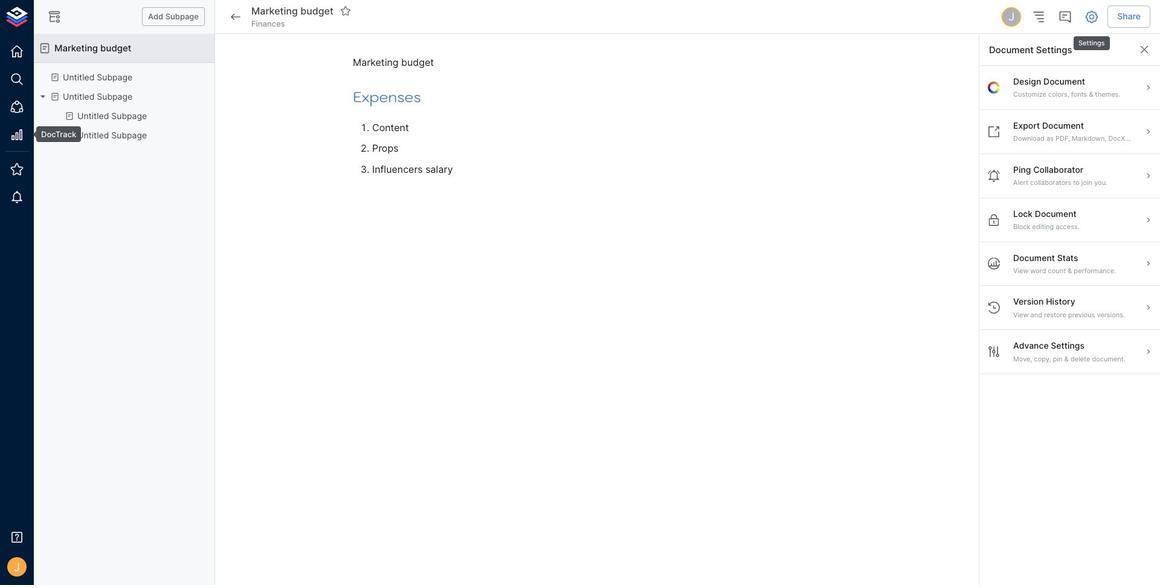 Task type: describe. For each thing, give the bounding box(es) containing it.
0 vertical spatial tooltip
[[1073, 28, 1112, 52]]

0 horizontal spatial tooltip
[[28, 126, 81, 142]]

comments image
[[1059, 9, 1073, 24]]



Task type: vqa. For each thing, say whether or not it's contained in the screenshot.
Bookmark image
no



Task type: locate. For each thing, give the bounding box(es) containing it.
hide wiki image
[[47, 9, 62, 24]]

tooltip
[[1073, 28, 1112, 52], [28, 126, 81, 142]]

go back image
[[229, 9, 243, 24]]

settings image
[[1085, 9, 1100, 24]]

favorite image
[[340, 6, 351, 17]]

table of contents image
[[1032, 9, 1047, 24]]

1 vertical spatial tooltip
[[28, 126, 81, 142]]

1 horizontal spatial tooltip
[[1073, 28, 1112, 52]]



